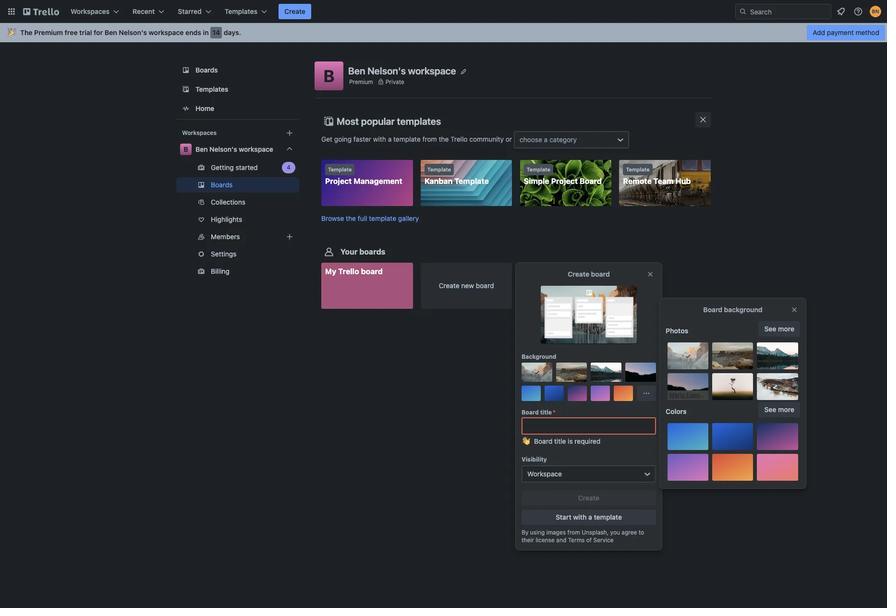 Task type: vqa. For each thing, say whether or not it's contained in the screenshot.
Show menu image
no



Task type: locate. For each thing, give the bounding box(es) containing it.
ben right "for"
[[105, 28, 117, 37]]

template inside template remote team hub
[[627, 166, 650, 173]]

ben nelson's workspace up getting started
[[196, 145, 273, 153]]

1 vertical spatial see more
[[765, 406, 795, 414]]

create button
[[279, 4, 312, 19], [522, 491, 657, 506]]

1 vertical spatial see more button
[[759, 402, 801, 418]]

project inside template simple project board
[[552, 177, 578, 186]]

title left *
[[541, 409, 552, 416]]

confetti image
[[8, 28, 16, 37]]

trello right my
[[339, 267, 359, 276]]

workspaces up trial
[[71, 7, 110, 15]]

template inside button
[[594, 513, 623, 522]]

custom image image
[[534, 369, 541, 376]]

nelson's up getting
[[210, 145, 237, 153]]

trello left community
[[451, 135, 468, 143]]

2 project from the left
[[552, 177, 578, 186]]

0 vertical spatial close popover image
[[647, 271, 655, 278]]

1 vertical spatial from
[[568, 529, 581, 536]]

1 vertical spatial template
[[369, 214, 397, 223]]

billing link
[[176, 264, 299, 279]]

template for simple
[[527, 166, 551, 173]]

template board image
[[180, 84, 192, 95]]

*
[[553, 409, 556, 416]]

the down templates
[[439, 135, 449, 143]]

photos
[[666, 327, 689, 335]]

1 horizontal spatial ben nelson's workspace
[[349, 65, 456, 76]]

👋 board title is required
[[522, 437, 601, 446]]

1 vertical spatial trello
[[339, 267, 359, 276]]

workspaces button
[[65, 4, 125, 19]]

1 project from the left
[[325, 177, 352, 186]]

templates up home
[[196, 85, 228, 93]]

2 vertical spatial ben
[[196, 145, 208, 153]]

template inside 'template project management'
[[328, 166, 352, 173]]

private
[[386, 78, 405, 85]]

my trello board
[[325, 267, 383, 276]]

nelson's inside banner
[[119, 28, 147, 37]]

1 horizontal spatial the
[[439, 135, 449, 143]]

ben nelson's workspace
[[349, 65, 456, 76], [196, 145, 273, 153]]

0 vertical spatial the
[[439, 135, 449, 143]]

template up kanban
[[428, 166, 451, 173]]

started
[[236, 163, 258, 172]]

create
[[285, 7, 306, 15], [568, 270, 590, 278], [439, 282, 460, 290], [579, 494, 600, 502]]

0 vertical spatial workspaces
[[71, 7, 110, 15]]

a right the choose
[[544, 136, 548, 144]]

open information menu image
[[854, 7, 864, 16]]

choose a category
[[520, 136, 577, 144]]

search image
[[740, 8, 747, 15]]

0 vertical spatial b
[[324, 66, 335, 86]]

0 vertical spatial from
[[423, 135, 437, 143]]

0 vertical spatial ben
[[105, 28, 117, 37]]

ben nelson's workspace up private
[[349, 65, 456, 76]]

b inside the b button
[[324, 66, 335, 86]]

gallery
[[398, 214, 419, 223]]

1 vertical spatial ben
[[349, 65, 366, 76]]

esposito
[[687, 392, 710, 399]]

create inside primary element
[[285, 7, 306, 15]]

boards link down getting started
[[176, 177, 299, 193]]

workspace
[[528, 470, 562, 478]]

board left remote
[[580, 177, 602, 186]]

from up license and terms of service
[[568, 529, 581, 536]]

1 horizontal spatial close popover image
[[791, 306, 799, 314]]

1 horizontal spatial trello
[[451, 135, 468, 143]]

see more button for colors
[[759, 402, 801, 418]]

banner containing 🎉
[[0, 23, 888, 42]]

1 horizontal spatial premium
[[349, 78, 373, 85]]

0 horizontal spatial project
[[325, 177, 352, 186]]

ben right the b button
[[349, 65, 366, 76]]

ben down home
[[196, 145, 208, 153]]

most
[[337, 116, 359, 127]]

1 more from the top
[[779, 325, 795, 333]]

see for photos
[[765, 325, 777, 333]]

1 vertical spatial close popover image
[[791, 306, 799, 314]]

see more for photos
[[765, 325, 795, 333]]

a down most popular templates
[[388, 135, 392, 143]]

0 vertical spatial template
[[394, 135, 421, 143]]

board
[[361, 267, 383, 276], [592, 270, 610, 278], [476, 282, 494, 290]]

0 vertical spatial nelson's
[[119, 28, 147, 37]]

mario esposito button
[[668, 373, 710, 400]]

template right 'full'
[[369, 214, 397, 223]]

starred button
[[172, 4, 217, 19]]

1 horizontal spatial workspace
[[239, 145, 273, 153]]

unsplash,
[[582, 529, 609, 536]]

0 horizontal spatial nelson's
[[119, 28, 147, 37]]

2 horizontal spatial nelson's
[[368, 65, 406, 76]]

0 vertical spatial templates
[[225, 7, 258, 15]]

new
[[462, 282, 474, 290]]

1 horizontal spatial create button
[[522, 491, 657, 506]]

method
[[856, 28, 880, 37]]

premium down the back to home image
[[34, 28, 63, 37]]

template down going
[[328, 166, 352, 173]]

simple
[[524, 177, 550, 186]]

project
[[325, 177, 352, 186], [552, 177, 578, 186]]

banner
[[0, 23, 888, 42]]

0 vertical spatial boards
[[196, 66, 218, 74]]

1 vertical spatial ben nelson's workspace
[[196, 145, 273, 153]]

board
[[580, 177, 602, 186], [704, 306, 723, 314], [522, 409, 539, 416], [535, 437, 553, 446]]

1 horizontal spatial workspaces
[[182, 129, 217, 137]]

boards right board icon
[[196, 66, 218, 74]]

0 vertical spatial see more button
[[759, 322, 801, 337]]

template up simple
[[527, 166, 551, 173]]

nelson's down recent
[[119, 28, 147, 37]]

templates
[[397, 116, 441, 127]]

template down templates
[[394, 135, 421, 143]]

0 vertical spatial ben nelson's workspace
[[349, 65, 456, 76]]

mario esposito
[[670, 392, 710, 399]]

2 see more button from the top
[[759, 402, 801, 418]]

mario
[[670, 392, 685, 399]]

template for remote
[[627, 166, 650, 173]]

0 vertical spatial premium
[[34, 28, 63, 37]]

or
[[506, 135, 512, 143]]

workspace
[[149, 28, 184, 37], [408, 65, 456, 76], [239, 145, 273, 153]]

0 vertical spatial more
[[779, 325, 795, 333]]

nelson's
[[119, 28, 147, 37], [368, 65, 406, 76], [210, 145, 237, 153]]

highlights link
[[176, 212, 299, 227]]

1 horizontal spatial project
[[552, 177, 578, 186]]

workspaces
[[71, 7, 110, 15], [182, 129, 217, 137]]

the
[[20, 28, 32, 37]]

board for my trello board
[[361, 267, 383, 276]]

2 vertical spatial nelson's
[[210, 145, 237, 153]]

1 vertical spatial templates
[[196, 85, 228, 93]]

trello
[[451, 135, 468, 143], [339, 267, 359, 276]]

0 horizontal spatial board
[[361, 267, 383, 276]]

payment
[[828, 28, 855, 37]]

free
[[65, 28, 78, 37]]

from down templates
[[423, 135, 437, 143]]

1 vertical spatial with
[[574, 513, 587, 522]]

with inside start with a template button
[[574, 513, 587, 522]]

start with a template
[[556, 513, 623, 522]]

1 horizontal spatial nelson's
[[210, 145, 237, 153]]

team
[[654, 177, 674, 186]]

2 see from the top
[[765, 406, 777, 414]]

title left the is
[[555, 437, 566, 446]]

switch to… image
[[7, 7, 16, 16]]

premium right the b button
[[349, 78, 373, 85]]

is
[[568, 437, 573, 446]]

1 see more button from the top
[[759, 322, 801, 337]]

1 horizontal spatial title
[[555, 437, 566, 446]]

boards
[[196, 66, 218, 74], [211, 181, 233, 189]]

board right 👋
[[535, 437, 553, 446]]

1 horizontal spatial board
[[476, 282, 494, 290]]

a inside button
[[589, 513, 593, 522]]

a
[[388, 135, 392, 143], [544, 136, 548, 144], [589, 513, 593, 522]]

ben nelson (bennelson96) image
[[871, 6, 882, 17]]

with right start at the bottom right of the page
[[574, 513, 587, 522]]

create for create new board
[[439, 282, 460, 290]]

1 see from the top
[[765, 325, 777, 333]]

1 vertical spatial boards link
[[176, 177, 299, 193]]

template up you
[[594, 513, 623, 522]]

2 horizontal spatial a
[[589, 513, 593, 522]]

close popover image
[[647, 271, 655, 278], [791, 306, 799, 314]]

project up browse
[[325, 177, 352, 186]]

board for create new board
[[476, 282, 494, 290]]

1 vertical spatial workspace
[[408, 65, 456, 76]]

images
[[547, 529, 566, 536]]

a up 'unsplash,' at the right
[[589, 513, 593, 522]]

0 horizontal spatial ben nelson's workspace
[[196, 145, 273, 153]]

Search field
[[747, 4, 832, 19]]

home link
[[176, 100, 299, 117]]

1 vertical spatial title
[[555, 437, 566, 446]]

0 horizontal spatial ben
[[105, 28, 117, 37]]

0 vertical spatial create button
[[279, 4, 312, 19]]

the left 'full'
[[346, 214, 356, 223]]

see more for colors
[[765, 406, 795, 414]]

0 horizontal spatial create button
[[279, 4, 312, 19]]

0 horizontal spatial a
[[388, 135, 392, 143]]

boards down getting
[[211, 181, 233, 189]]

template
[[328, 166, 352, 173], [428, 166, 451, 173], [527, 166, 551, 173], [627, 166, 650, 173], [455, 177, 489, 186]]

browse the full template gallery
[[322, 214, 419, 223]]

ben inside banner
[[105, 28, 117, 37]]

2 horizontal spatial workspace
[[408, 65, 456, 76]]

their
[[522, 537, 534, 544]]

0 horizontal spatial title
[[541, 409, 552, 416]]

0 horizontal spatial premium
[[34, 28, 63, 37]]

None text field
[[522, 418, 657, 435]]

0 vertical spatial boards link
[[176, 62, 299, 79]]

0 horizontal spatial b
[[184, 145, 188, 153]]

boards for second boards link from the top
[[211, 181, 233, 189]]

from
[[423, 135, 437, 143], [568, 529, 581, 536]]

0 horizontal spatial the
[[346, 214, 356, 223]]

with right faster
[[373, 135, 386, 143]]

0 vertical spatial workspace
[[149, 28, 184, 37]]

category
[[550, 136, 577, 144]]

0 horizontal spatial close popover image
[[647, 271, 655, 278]]

workspaces down home
[[182, 129, 217, 137]]

with
[[373, 135, 386, 143], [574, 513, 587, 522]]

template inside template simple project board
[[527, 166, 551, 173]]

2 see more from the top
[[765, 406, 795, 414]]

ends
[[186, 28, 201, 37]]

1 horizontal spatial ben
[[196, 145, 208, 153]]

boards link up templates link
[[176, 62, 299, 79]]

project inside 'template project management'
[[325, 177, 352, 186]]

template for browse the full template gallery
[[369, 214, 397, 223]]

0 horizontal spatial workspaces
[[71, 7, 110, 15]]

members link
[[176, 229, 299, 245]]

1 vertical spatial workspaces
[[182, 129, 217, 137]]

your
[[341, 248, 358, 256]]

template kanban template
[[425, 166, 489, 186]]

templates up days.
[[225, 7, 258, 15]]

1 vertical spatial more
[[779, 406, 795, 414]]

primary element
[[0, 0, 888, 23]]

2 vertical spatial template
[[594, 513, 623, 522]]

create a workspace image
[[284, 127, 296, 139]]

1 horizontal spatial with
[[574, 513, 587, 522]]

1 vertical spatial create button
[[522, 491, 657, 506]]

choose
[[520, 136, 543, 144]]

template up remote
[[627, 166, 650, 173]]

back to home image
[[23, 4, 59, 19]]

1 boards link from the top
[[176, 62, 299, 79]]

0 vertical spatial see more
[[765, 325, 795, 333]]

1 see more from the top
[[765, 325, 795, 333]]

settings link
[[176, 247, 299, 262]]

0 vertical spatial see
[[765, 325, 777, 333]]

more for photos
[[779, 325, 795, 333]]

0 horizontal spatial from
[[423, 135, 437, 143]]

board left *
[[522, 409, 539, 416]]

1 vertical spatial boards
[[211, 181, 233, 189]]

getting started
[[211, 163, 258, 172]]

more for colors
[[779, 406, 795, 414]]

agree
[[622, 529, 638, 536]]

1 vertical spatial see
[[765, 406, 777, 414]]

the
[[439, 135, 449, 143], [346, 214, 356, 223]]

0 horizontal spatial with
[[373, 135, 386, 143]]

project right simple
[[552, 177, 578, 186]]

4
[[287, 164, 291, 171]]

title
[[541, 409, 552, 416], [555, 437, 566, 446]]

2 more from the top
[[779, 406, 795, 414]]

0 horizontal spatial workspace
[[149, 28, 184, 37]]

1 horizontal spatial b
[[324, 66, 335, 86]]

1 horizontal spatial from
[[568, 529, 581, 536]]

nelson's up private
[[368, 65, 406, 76]]



Task type: describe. For each thing, give the bounding box(es) containing it.
add
[[813, 28, 826, 37]]

see for colors
[[765, 406, 777, 414]]

1 vertical spatial nelson's
[[368, 65, 406, 76]]

using
[[531, 529, 545, 536]]

my trello board link
[[322, 263, 413, 309]]

template right kanban
[[455, 177, 489, 186]]

management
[[354, 177, 403, 186]]

terms
[[568, 537, 585, 544]]

0 notifications image
[[836, 6, 847, 17]]

1 horizontal spatial a
[[544, 136, 548, 144]]

templates link
[[176, 81, 299, 98]]

2 vertical spatial workspace
[[239, 145, 273, 153]]

workspace inside banner
[[149, 28, 184, 37]]

forward image
[[298, 197, 309, 208]]

wave image
[[522, 437, 531, 450]]

1 vertical spatial b
[[184, 145, 188, 153]]

license link
[[536, 537, 555, 544]]

for
[[94, 28, 103, 37]]

getting
[[211, 163, 234, 172]]

background
[[725, 306, 763, 314]]

from inside the by using images from unsplash, you agree to their
[[568, 529, 581, 536]]

1 vertical spatial the
[[346, 214, 356, 223]]

board left background
[[704, 306, 723, 314]]

by using images from unsplash, you agree to their
[[522, 529, 645, 544]]

2 boards link from the top
[[176, 177, 299, 193]]

faster
[[354, 135, 372, 143]]

of
[[587, 537, 592, 544]]

board background
[[704, 306, 763, 314]]

in
[[203, 28, 209, 37]]

collections link
[[176, 195, 309, 210]]

b button
[[315, 62, 344, 90]]

create button inside primary element
[[279, 4, 312, 19]]

license and terms of service
[[536, 537, 614, 544]]

see more button for photos
[[759, 322, 801, 337]]

to
[[639, 529, 645, 536]]

browse the full template gallery link
[[322, 214, 419, 223]]

get
[[322, 135, 333, 143]]

start with a template button
[[522, 510, 657, 525]]

full
[[358, 214, 368, 223]]

terms of service link
[[568, 537, 614, 544]]

create new board
[[439, 282, 494, 290]]

collections
[[211, 198, 246, 206]]

recent button
[[127, 4, 170, 19]]

create for the bottom create button
[[579, 494, 600, 502]]

going
[[334, 135, 352, 143]]

close popover image for board background
[[791, 306, 799, 314]]

template simple project board
[[524, 166, 602, 186]]

premium inside banner
[[34, 28, 63, 37]]

most popular templates
[[337, 116, 441, 127]]

trial
[[79, 28, 92, 37]]

settings
[[211, 250, 237, 258]]

billing
[[211, 267, 230, 275]]

colors
[[666, 408, 687, 416]]

members
[[211, 233, 240, 241]]

start
[[556, 513, 572, 522]]

your boards
[[341, 248, 386, 256]]

and
[[557, 537, 567, 544]]

home
[[196, 104, 214, 112]]

board inside template simple project board
[[580, 177, 602, 186]]

you
[[611, 529, 621, 536]]

my
[[325, 267, 337, 276]]

🎉
[[8, 28, 16, 37]]

🎉 the premium free trial for ben nelson's workspace ends in 14 days.
[[8, 28, 241, 37]]

background
[[522, 353, 557, 361]]

0 horizontal spatial trello
[[339, 267, 359, 276]]

template for start with a template
[[594, 513, 623, 522]]

1 vertical spatial premium
[[349, 78, 373, 85]]

close popover image for create board
[[647, 271, 655, 278]]

remote
[[624, 177, 652, 186]]

community
[[470, 135, 504, 143]]

license
[[536, 537, 555, 544]]

by
[[522, 529, 529, 536]]

add payment method link
[[808, 25, 886, 40]]

starred
[[178, 7, 202, 15]]

0 vertical spatial trello
[[451, 135, 468, 143]]

2 horizontal spatial ben
[[349, 65, 366, 76]]

visibility
[[522, 456, 547, 463]]

templates inside popup button
[[225, 7, 258, 15]]

template for kanban
[[428, 166, 451, 173]]

background element
[[522, 363, 657, 401]]

create for create board
[[568, 270, 590, 278]]

service
[[594, 537, 614, 544]]

boards
[[360, 248, 386, 256]]

template project management
[[325, 166, 403, 186]]

recent
[[133, 7, 155, 15]]

boards for 2nd boards link from the bottom
[[196, 66, 218, 74]]

2 horizontal spatial board
[[592, 270, 610, 278]]

add image
[[284, 231, 296, 243]]

workspaces inside dropdown button
[[71, 7, 110, 15]]

forward image
[[298, 162, 309, 174]]

board title *
[[522, 409, 556, 416]]

board image
[[180, 64, 192, 76]]

template for project
[[328, 166, 352, 173]]

browse
[[322, 214, 344, 223]]

14
[[213, 28, 220, 37]]

template remote team hub
[[624, 166, 691, 186]]

get going faster with a template from the trello community or
[[322, 135, 514, 143]]

home image
[[180, 103, 192, 114]]

kanban
[[425, 177, 453, 186]]

create board
[[568, 270, 610, 278]]

templates button
[[219, 4, 273, 19]]

popular
[[361, 116, 395, 127]]

days.
[[224, 28, 241, 37]]

0 vertical spatial with
[[373, 135, 386, 143]]

0 vertical spatial title
[[541, 409, 552, 416]]

add payment method
[[813, 28, 880, 37]]



